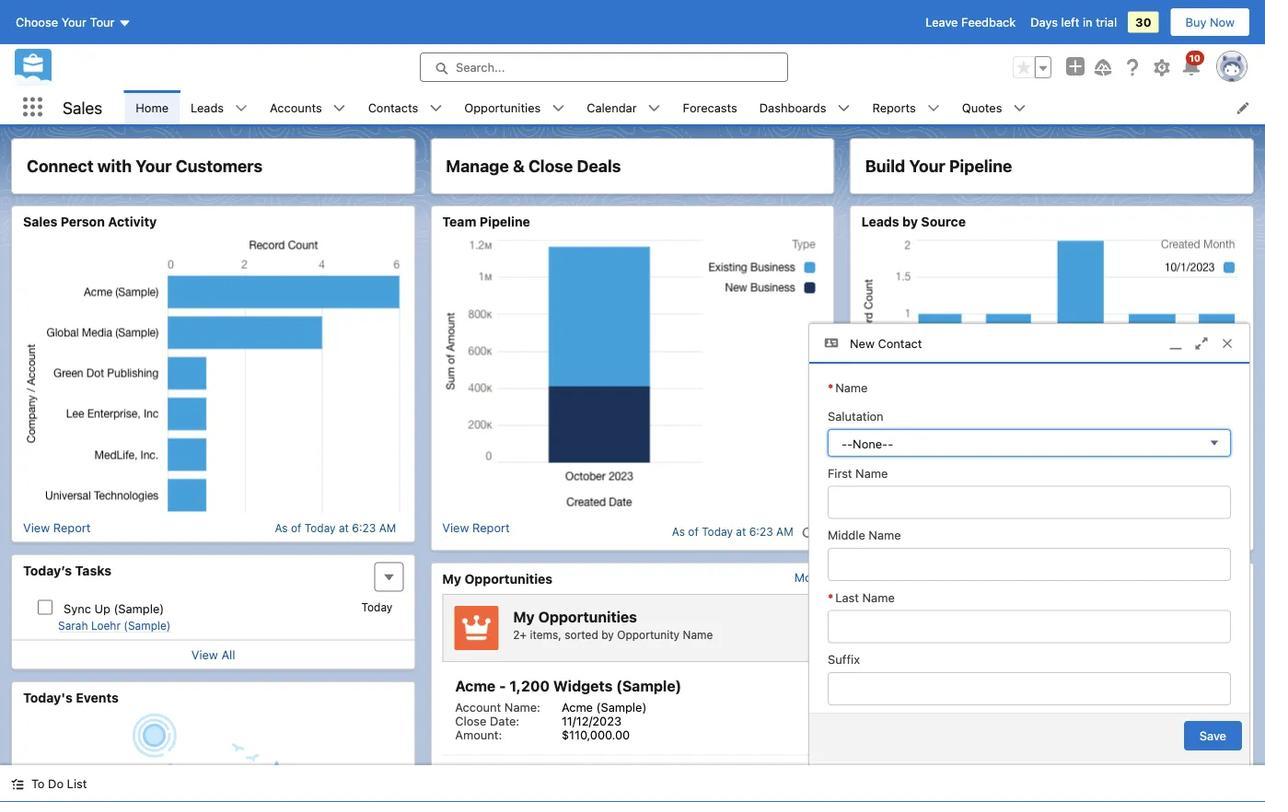Task type: locate. For each thing, give the bounding box(es) containing it.
my opportunities
[[442, 571, 553, 586]]

2 sorted from the left
[[984, 628, 1018, 641]]

0 vertical spatial sales
[[63, 97, 102, 117]]

1 vertical spatial close
[[455, 714, 487, 728]]

(sample) up info@salesforce.com
[[964, 677, 1029, 695]]

your left tour
[[61, 15, 87, 29]]

leads
[[191, 100, 224, 114], [862, 214, 899, 229], [884, 571, 922, 586], [958, 608, 1000, 626]]

0 horizontal spatial sorted
[[565, 628, 598, 641]]

report for connect
[[53, 521, 91, 535]]

opportunities for my opportunities 2+ items, sorted by opportunity name
[[538, 608, 637, 626]]

days
[[1031, 15, 1058, 29]]

0 horizontal spatial at
[[339, 521, 349, 534]]

sales person activity
[[23, 214, 157, 229]]

opportunities for my opportunities
[[465, 571, 553, 586]]

list
[[125, 90, 1265, 124]]

name for last name
[[863, 590, 895, 604]]

home
[[136, 100, 169, 114]]

more
[[795, 571, 823, 584], [1214, 571, 1242, 584]]

team
[[442, 214, 477, 229]]

0 vertical spatial *
[[828, 380, 834, 394]]

acme up the account
[[455, 677, 496, 695]]

today's
[[23, 563, 72, 578]]

text default image inside dashboards list item
[[838, 102, 851, 115]]

of
[[291, 521, 302, 534], [688, 525, 699, 538]]

(sample) down sync up (sample) link
[[124, 619, 171, 632]]

0 vertical spatial close
[[529, 156, 573, 176]]

dashboards link
[[749, 90, 838, 124]]

view report
[[23, 521, 91, 535], [442, 521, 510, 535], [862, 521, 929, 535]]

0 horizontal spatial view report link
[[23, 521, 91, 535]]

events
[[76, 690, 119, 705]]

2+ up 1,200
[[513, 628, 527, 641]]

text default image right quotes
[[1014, 102, 1026, 115]]

6:​23
[[352, 521, 376, 534], [749, 525, 773, 538]]

2 horizontal spatial today
[[702, 525, 733, 538]]

report up the my leads link
[[892, 521, 929, 535]]

items, inside my opportunities 2+ items, sorted by opportunity name
[[530, 628, 562, 641]]

items, up 1,200
[[530, 628, 562, 641]]

email:
[[875, 700, 908, 714]]

trial
[[1096, 15, 1117, 29]]

text default image left reports link
[[838, 102, 851, 115]]

my opportunities link
[[442, 571, 553, 587]]

1 vertical spatial opportunities
[[465, 571, 553, 586]]

lead source:
[[875, 755, 948, 769]]

opportunities inside opportunities link
[[464, 100, 541, 114]]

text default image inside to do list button
[[11, 778, 24, 791]]

0 horizontal spatial pipeline
[[480, 214, 530, 229]]

tasks
[[75, 563, 111, 578]]

(sample)
[[114, 601, 164, 615], [124, 619, 171, 632], [616, 677, 682, 695], [964, 677, 1029, 695], [596, 700, 647, 714]]

days left in trial
[[1031, 15, 1117, 29]]

view report link up my opportunities link
[[442, 521, 510, 543]]

search...
[[456, 60, 505, 74]]

by left opportunity
[[602, 628, 614, 641]]

2 horizontal spatial by
[[1021, 628, 1034, 641]]

--none-- button
[[828, 429, 1231, 457]]

1 items, from the left
[[530, 628, 562, 641]]

2 horizontal spatial report
[[892, 521, 929, 535]]

1 horizontal spatial close
[[529, 156, 573, 176]]

1 horizontal spatial 6:​23
[[749, 525, 773, 538]]

text default image for dashboards
[[838, 102, 851, 115]]

* up salutation
[[828, 380, 834, 394]]

2 view report from the left
[[442, 521, 510, 535]]

name for middle name
[[869, 528, 901, 542]]

acme down widgets
[[562, 700, 593, 714]]

pipeline down quotes link
[[949, 156, 1013, 176]]

text default image for contacts
[[429, 102, 442, 115]]

show more my leads records element
[[1214, 571, 1242, 584]]

0 horizontal spatial items,
[[530, 628, 562, 641]]

sync up (sample) sarah loehr (sample)
[[58, 601, 171, 632]]

my for my opportunities 2+ items, sorted by opportunity name
[[513, 608, 535, 626]]

1 more from the left
[[795, 571, 823, 584]]

view report link for manage & close deals
[[442, 521, 510, 543]]

text default image for accounts
[[333, 102, 346, 115]]

2 more from the left
[[1214, 571, 1242, 584]]

as of today at 6:​23 am
[[275, 521, 396, 534], [672, 525, 794, 538]]

* left last
[[828, 590, 834, 604]]

search... button
[[420, 52, 788, 82]]

close left date:
[[455, 714, 487, 728]]

10 button
[[1181, 51, 1205, 78]]

0 horizontal spatial sales
[[23, 214, 57, 229]]

2 report from the left
[[473, 521, 510, 535]]

name inside my opportunities 2+ items, sorted by opportunity name
[[683, 628, 713, 641]]

text default image left accounts
[[235, 102, 248, 115]]

sorted inside my opportunities 2+ items, sorted by opportunity name
[[565, 628, 598, 641]]

items, for pipeline
[[949, 628, 981, 641]]

1 horizontal spatial am
[[776, 525, 794, 538]]

pipeline
[[949, 156, 1013, 176], [480, 214, 530, 229]]

1 vertical spatial acme
[[562, 700, 593, 714]]

1,200
[[510, 677, 550, 695]]

1 horizontal spatial sales
[[63, 97, 102, 117]]

view up the my leads link
[[862, 521, 889, 535]]

contacts link
[[357, 90, 429, 124]]

sales up connect
[[63, 97, 102, 117]]

2 items, from the left
[[949, 628, 981, 641]]

1 horizontal spatial today
[[362, 601, 393, 614]]

view up my opportunities link
[[442, 521, 469, 535]]

by
[[903, 214, 918, 229], [602, 628, 614, 641], [1021, 628, 1034, 641]]

leads right home link at the top left of page
[[191, 100, 224, 114]]

1 * from the top
[[828, 380, 834, 394]]

0 vertical spatial pipeline
[[949, 156, 1013, 176]]

items, up amy jordan (sample) at the bottom right of page
[[949, 628, 981, 641]]

activity
[[108, 214, 157, 229]]

0 horizontal spatial close
[[455, 714, 487, 728]]

text default image inside the contacts list item
[[429, 102, 442, 115]]

to do list
[[31, 777, 87, 791]]

text default image left to
[[11, 778, 24, 791]]

&
[[513, 156, 525, 176]]

0 horizontal spatial acme
[[455, 677, 496, 695]]

acme for acme (sample)
[[562, 700, 593, 714]]

2 horizontal spatial your
[[909, 156, 946, 176]]

more link
[[795, 571, 823, 584], [1214, 571, 1242, 584]]

my inside my opportunities 2+ items, sorted by opportunity name
[[513, 608, 535, 626]]

name right opportunity
[[683, 628, 713, 641]]

1 horizontal spatial 2+
[[933, 628, 946, 641]]

2+ up jordan
[[933, 628, 946, 641]]

my for my opportunities
[[442, 571, 462, 586]]

0 horizontal spatial by
[[602, 628, 614, 641]]

sales left person
[[23, 214, 57, 229]]

close right &
[[529, 156, 573, 176]]

report up my opportunities link
[[473, 521, 510, 535]]

today's events
[[23, 690, 119, 705]]

1 vertical spatial pipeline
[[480, 214, 530, 229]]

- left none-
[[842, 437, 847, 451]]

items,
[[530, 628, 562, 641], [949, 628, 981, 641]]

2 * from the top
[[828, 590, 834, 604]]

contacts list item
[[357, 90, 453, 124]]

1 horizontal spatial view report link
[[442, 521, 510, 543]]

text default image inside quotes list item
[[1014, 102, 1026, 115]]

2 horizontal spatial view report
[[862, 521, 929, 535]]

0 horizontal spatial view report
[[23, 521, 91, 535]]

with
[[97, 156, 132, 176]]

accounts link
[[259, 90, 333, 124]]

sales
[[63, 97, 102, 117], [23, 214, 57, 229]]

view report up my leads
[[862, 521, 929, 535]]

text default image right accounts
[[333, 102, 346, 115]]

your right build
[[909, 156, 946, 176]]

choose your tour button
[[15, 7, 132, 37]]

name down the my leads link
[[863, 590, 895, 604]]

2 view report link from the left
[[442, 521, 510, 543]]

widgets
[[553, 677, 613, 695]]

suffix
[[828, 653, 860, 666]]

text default image right 'contacts'
[[429, 102, 442, 115]]

sorted inside my leads 2+ items, sorted by name
[[984, 628, 1018, 641]]

leads link
[[180, 90, 235, 124]]

2+ inside my opportunities 2+ items, sorted by opportunity name
[[513, 628, 527, 641]]

text default image
[[429, 102, 442, 115], [552, 102, 565, 115], [1014, 102, 1026, 115], [802, 526, 815, 539]]

by up "suffix" text box
[[1021, 628, 1034, 641]]

0 vertical spatial opportunities
[[464, 100, 541, 114]]

- up the first name
[[888, 437, 894, 451]]

sorted up "suffix" text box
[[984, 628, 1018, 641]]

save
[[1200, 729, 1227, 743]]

more link for manage & close deals
[[795, 571, 823, 584]]

reports list item
[[862, 90, 951, 124]]

my leads
[[862, 571, 922, 586]]

your right with
[[136, 156, 172, 176]]

sync
[[64, 601, 91, 615]]

my for my leads
[[862, 571, 881, 586]]

am
[[379, 521, 396, 534], [776, 525, 794, 538]]

account name:
[[455, 700, 541, 714]]

sarah
[[58, 619, 88, 632]]

my inside my leads 2+ items, sorted by name
[[933, 608, 954, 626]]

report up today's tasks
[[53, 521, 91, 535]]

view report link for connect with your customers
[[23, 521, 91, 535]]

sales for sales
[[63, 97, 102, 117]]

new contact
[[850, 336, 922, 350]]

items, inside my leads 2+ items, sorted by name
[[949, 628, 981, 641]]

1 view report from the left
[[23, 521, 91, 535]]

1 vertical spatial sales
[[23, 214, 57, 229]]

*
[[828, 380, 834, 394], [828, 590, 834, 604]]

(sample) up sarah loehr (sample) "link"
[[114, 601, 164, 615]]

text default image right calendar
[[648, 102, 661, 115]]

view report link up my leads
[[862, 521, 929, 543]]

your for choose
[[61, 15, 87, 29]]

text default image
[[235, 102, 248, 115], [333, 102, 346, 115], [648, 102, 661, 115], [838, 102, 851, 115], [927, 102, 940, 115], [11, 778, 24, 791]]

1 horizontal spatial view report
[[442, 521, 510, 535]]

1 horizontal spatial report
[[473, 521, 510, 535]]

leads down middle name text box
[[958, 608, 1000, 626]]

0 horizontal spatial am
[[379, 521, 396, 534]]

0 vertical spatial acme
[[455, 677, 496, 695]]

text default image right reports
[[927, 102, 940, 115]]

your inside dropdown button
[[61, 15, 87, 29]]

buy now
[[1186, 15, 1235, 29]]

all
[[221, 648, 235, 662]]

2 more link from the left
[[1214, 571, 1242, 584]]

leave
[[926, 15, 958, 29]]

by left the source
[[903, 214, 918, 229]]

1 more link from the left
[[795, 571, 823, 584]]

accounts
[[270, 100, 322, 114]]

name right middle
[[869, 528, 901, 542]]

view report for connect
[[23, 521, 91, 535]]

last
[[836, 590, 859, 604]]

acme
[[455, 677, 496, 695], [562, 700, 593, 714]]

in
[[1083, 15, 1093, 29]]

(sample) up acme (sample)
[[616, 677, 682, 695]]

opportunities inside my opportunities 2+ items, sorted by opportunity name
[[538, 608, 637, 626]]

name inside my leads 2+ items, sorted by name
[[1037, 628, 1067, 641]]

text default image left calendar
[[552, 102, 565, 115]]

1 horizontal spatial your
[[136, 156, 172, 176]]

0 horizontal spatial report
[[53, 521, 91, 535]]

0 horizontal spatial 6:​23
[[352, 521, 376, 534]]

view all
[[191, 648, 235, 662]]

more for build your pipeline
[[1214, 571, 1242, 584]]

close
[[529, 156, 573, 176], [455, 714, 487, 728]]

first
[[828, 466, 852, 480]]

text default image left middle
[[802, 526, 815, 539]]

1 2+ from the left
[[513, 628, 527, 641]]

opportunities inside my opportunities link
[[465, 571, 553, 586]]

0 horizontal spatial your
[[61, 15, 87, 29]]

1 horizontal spatial items,
[[949, 628, 981, 641]]

view report link up today's
[[23, 521, 91, 535]]

1 horizontal spatial by
[[903, 214, 918, 229]]

group
[[1013, 56, 1052, 78]]

--none--
[[842, 437, 894, 451]]

text default image inside calendar list item
[[648, 102, 661, 115]]

3 view report from the left
[[862, 521, 929, 535]]

1 horizontal spatial more link
[[1214, 571, 1242, 584]]

text default image for quotes
[[1014, 102, 1026, 115]]

text default image inside accounts list item
[[333, 102, 346, 115]]

view report up today's
[[23, 521, 91, 535]]

reports
[[873, 100, 916, 114]]

2 vertical spatial opportunities
[[538, 608, 637, 626]]

pipeline right team
[[480, 214, 530, 229]]

1 horizontal spatial sorted
[[984, 628, 1018, 641]]

2+ for your
[[933, 628, 946, 641]]

0 horizontal spatial 2+
[[513, 628, 527, 641]]

view report up my opportunities link
[[442, 521, 510, 535]]

to do list button
[[0, 765, 98, 802]]

1 view report link from the left
[[23, 521, 91, 535]]

more link for build your pipeline
[[1214, 571, 1242, 584]]

0 horizontal spatial more
[[795, 571, 823, 584]]

2 horizontal spatial view report link
[[862, 521, 929, 543]]

1 horizontal spatial acme
[[562, 700, 593, 714]]

as
[[275, 521, 288, 534], [672, 525, 685, 538]]

today's
[[23, 690, 73, 705]]

team pipeline
[[442, 214, 530, 229]]

1 report from the left
[[53, 521, 91, 535]]

2+ inside my leads 2+ items, sorted by name
[[933, 628, 946, 641]]

leads up last name
[[884, 571, 922, 586]]

2 2+ from the left
[[933, 628, 946, 641]]

your
[[61, 15, 87, 29], [136, 156, 172, 176], [909, 156, 946, 176]]

name up "suffix" text box
[[1037, 628, 1067, 641]]

text default image inside leads list item
[[235, 102, 248, 115]]

- up account name:
[[499, 677, 506, 695]]

sorted for pipeline
[[984, 628, 1018, 641]]

name:
[[505, 700, 541, 714]]

text default image inside reports list item
[[927, 102, 940, 115]]

at
[[339, 521, 349, 534], [736, 525, 746, 538]]

sorted
[[565, 628, 598, 641], [984, 628, 1018, 641]]

by inside my opportunities 2+ items, sorted by opportunity name
[[602, 628, 614, 641]]

sorted up widgets
[[565, 628, 598, 641]]

close date:
[[455, 714, 520, 728]]

0 horizontal spatial as
[[275, 521, 288, 534]]

name down none-
[[856, 466, 888, 480]]

my
[[442, 571, 462, 586], [862, 571, 881, 586], [513, 608, 535, 626], [933, 608, 954, 626]]

1 horizontal spatial pipeline
[[949, 156, 1013, 176]]

1 vertical spatial *
[[828, 590, 834, 604]]

0 horizontal spatial more link
[[795, 571, 823, 584]]

name up salutation
[[836, 380, 868, 394]]

by inside my leads 2+ items, sorted by name
[[1021, 628, 1034, 641]]

0 horizontal spatial today
[[305, 521, 336, 534]]

1 sorted from the left
[[565, 628, 598, 641]]

new contact dialog
[[809, 323, 1251, 802]]

text default image inside opportunities list item
[[552, 102, 565, 115]]

dashboards list item
[[749, 90, 862, 124]]

* for *
[[828, 590, 834, 604]]

1 horizontal spatial more
[[1214, 571, 1242, 584]]



Task type: describe. For each thing, give the bounding box(es) containing it.
list
[[67, 777, 87, 791]]

quotes
[[962, 100, 1002, 114]]

jordan
[[910, 677, 960, 695]]

Suffix text field
[[828, 672, 1231, 706]]

save button
[[1184, 721, 1242, 751]]

view left all
[[191, 648, 218, 662]]

my opportunities 2+ items, sorted by opportunity name
[[513, 608, 713, 641]]

contacts
[[368, 100, 418, 114]]

buy now button
[[1170, 7, 1251, 37]]

30
[[1136, 15, 1152, 29]]

list containing home
[[125, 90, 1265, 124]]

leave feedback
[[926, 15, 1016, 29]]

amy
[[875, 677, 907, 695]]

contact
[[878, 336, 922, 350]]

- down salutation
[[847, 437, 853, 451]]

tour
[[90, 15, 115, 29]]

choose
[[16, 15, 58, 29]]

text default image for calendar
[[648, 102, 661, 115]]

your for build
[[909, 156, 946, 176]]

sarah loehr (sample) link
[[58, 619, 171, 633]]

calendar link
[[576, 90, 648, 124]]

(sample) up $110,000.00
[[596, 700, 647, 714]]

opportunities link
[[453, 90, 552, 124]]

new
[[850, 336, 875, 350]]

amount:
[[455, 728, 502, 741]]

acme (sample)
[[562, 700, 647, 714]]

10
[[1190, 52, 1201, 63]]

1 horizontal spatial as of today at 6:​23 am
[[672, 525, 794, 538]]

source
[[921, 214, 966, 229]]

show more my opportunities records element
[[795, 571, 823, 584]]

* name
[[828, 380, 868, 394]]

dashboards
[[760, 100, 827, 114]]

0 horizontal spatial as of today at 6:​23 am
[[275, 521, 396, 534]]

do
[[48, 777, 64, 791]]

report for manage
[[473, 521, 510, 535]]

lead
[[875, 755, 902, 769]]

text default image for opportunities
[[552, 102, 565, 115]]

calendar list item
[[576, 90, 672, 124]]

sales for sales person activity
[[23, 214, 57, 229]]

forecasts link
[[672, 90, 749, 124]]

name for first name
[[856, 466, 888, 480]]

build your pipeline
[[865, 156, 1013, 176]]

3 view report link from the left
[[862, 521, 929, 543]]

Last Name text field
[[828, 610, 1231, 643]]

quotes list item
[[951, 90, 1037, 124]]

left
[[1062, 15, 1080, 29]]

text default image for leads
[[235, 102, 248, 115]]

view all link
[[191, 648, 235, 662]]

customers
[[176, 156, 263, 176]]

Middle Name text field
[[828, 548, 1231, 581]]

1 horizontal spatial at
[[736, 525, 746, 538]]

opportunities list item
[[453, 90, 576, 124]]

last name
[[836, 590, 895, 604]]

connect with your customers
[[27, 156, 263, 176]]

today's tasks
[[23, 563, 111, 578]]

2+ for &
[[513, 628, 527, 641]]

text default image for reports
[[927, 102, 940, 115]]

opportunity
[[617, 628, 680, 641]]

acme - 1,200 widgets (sample)
[[455, 677, 682, 695]]

forecasts
[[683, 100, 738, 114]]

reports link
[[862, 90, 927, 124]]

leads by source
[[862, 214, 966, 229]]

11/12/2023
[[562, 714, 622, 728]]

by for build your pipeline
[[1021, 628, 1034, 641]]

leave feedback link
[[926, 15, 1016, 29]]

none-
[[853, 437, 888, 451]]

manage
[[446, 156, 509, 176]]

to
[[31, 777, 45, 791]]

deals
[[577, 156, 621, 176]]

connect
[[27, 156, 94, 176]]

salutation
[[828, 409, 884, 423]]

leads list item
[[180, 90, 259, 124]]

name for * name
[[836, 380, 868, 394]]

amy jordan (sample)
[[875, 677, 1029, 695]]

home link
[[125, 90, 180, 124]]

account
[[455, 700, 501, 714]]

3 report from the left
[[892, 521, 929, 535]]

items, for close
[[530, 628, 562, 641]]

quotes link
[[951, 90, 1014, 124]]

middle name
[[828, 528, 901, 542]]

leads inside list item
[[191, 100, 224, 114]]

my for my leads 2+ items, sorted by name
[[933, 608, 954, 626]]

acme for acme - 1,200 widgets (sample)
[[455, 677, 496, 695]]

leads down build
[[862, 214, 899, 229]]

* for * name
[[828, 380, 834, 394]]

person
[[61, 214, 105, 229]]

loehr
[[91, 619, 121, 632]]

first name
[[828, 466, 888, 480]]

more for manage & close deals
[[795, 571, 823, 584]]

1 horizontal spatial as
[[672, 525, 685, 538]]

sync up (sample) link
[[64, 601, 164, 615]]

calendar
[[587, 100, 637, 114]]

view report for manage
[[442, 521, 510, 535]]

First Name text field
[[828, 486, 1231, 519]]

choose your tour
[[16, 15, 115, 29]]

up
[[94, 601, 110, 615]]

view up today's
[[23, 521, 50, 535]]

by for manage & close deals
[[602, 628, 614, 641]]

0 horizontal spatial of
[[291, 521, 302, 534]]

1 horizontal spatial of
[[688, 525, 699, 538]]

now
[[1210, 15, 1235, 29]]

leads inside my leads 2+ items, sorted by name
[[958, 608, 1000, 626]]

source:
[[905, 755, 948, 769]]

website
[[981, 755, 1026, 769]]

buy
[[1186, 15, 1207, 29]]

feedback
[[962, 15, 1016, 29]]

sorted for close
[[565, 628, 598, 641]]

date:
[[490, 714, 520, 728]]

info@salesforce.com link
[[981, 700, 1097, 714]]

middle
[[828, 528, 866, 542]]

accounts list item
[[259, 90, 357, 124]]

my leads 2+ items, sorted by name
[[933, 608, 1067, 641]]



Task type: vqa. For each thing, say whether or not it's contained in the screenshot.
Opportunities to the top
yes



